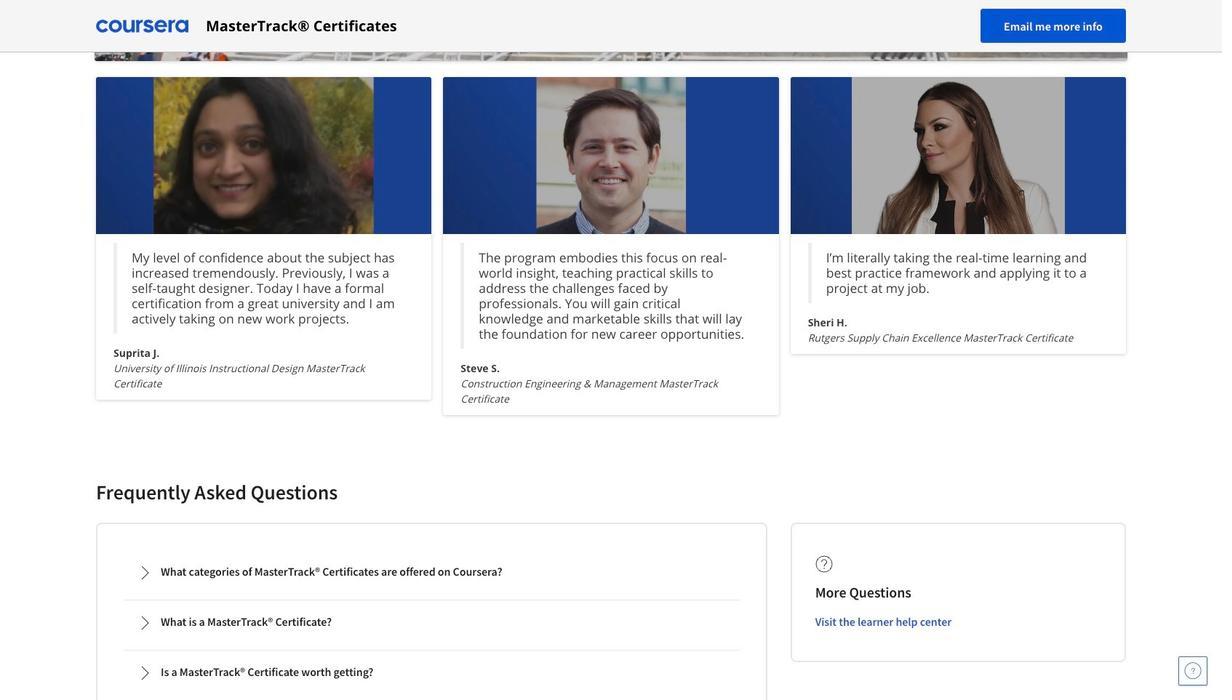 Task type: vqa. For each thing, say whether or not it's contained in the screenshot.
collapsed LIST at the bottom of the page
yes



Task type: locate. For each thing, give the bounding box(es) containing it.
collapsed list
[[121, 548, 743, 701]]

help center image
[[1185, 663, 1202, 680]]

coursera image
[[96, 14, 188, 37]]



Task type: describe. For each thing, give the bounding box(es) containing it.
frequently asked questions element
[[96, 480, 1126, 701]]



